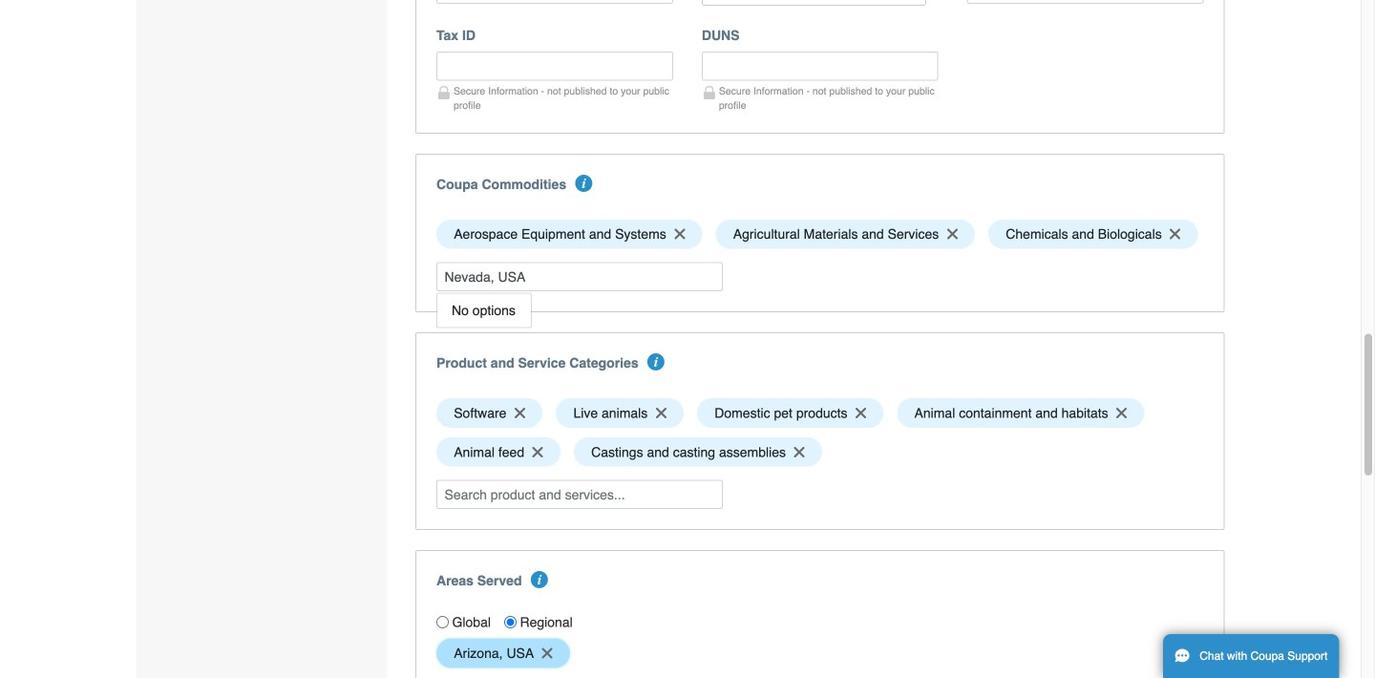 Task type: describe. For each thing, give the bounding box(es) containing it.
additional information image for 1st selected list box from the bottom
[[648, 354, 665, 371]]

Search Coupa Commodities... field
[[437, 262, 723, 291]]

2 selected list box from the top
[[430, 394, 1211, 472]]

additional information image for first selected list box from the top of the page
[[576, 175, 593, 192]]



Task type: locate. For each thing, give the bounding box(es) containing it.
1 selected list box from the top
[[430, 215, 1211, 254]]

None text field
[[437, 51, 673, 81]]

selected areas list box
[[430, 634, 1211, 673]]

selected list box
[[430, 215, 1211, 254], [430, 394, 1211, 472]]

option inside selected areas list box
[[437, 639, 570, 668]]

additional information image
[[576, 175, 593, 192], [648, 354, 665, 371], [531, 571, 548, 589]]

2 vertical spatial additional information image
[[531, 571, 548, 589]]

option
[[437, 220, 703, 249], [716, 220, 975, 249], [989, 220, 1198, 249], [437, 398, 543, 428], [556, 398, 684, 428], [697, 398, 884, 428], [897, 398, 1145, 428], [437, 437, 561, 467], [574, 437, 822, 467], [437, 639, 570, 668]]

0 vertical spatial selected list box
[[430, 215, 1211, 254]]

1 vertical spatial selected list box
[[430, 394, 1211, 472]]

0 vertical spatial additional information image
[[576, 175, 593, 192]]

None radio
[[437, 616, 449, 629], [504, 616, 517, 629], [437, 616, 449, 629], [504, 616, 517, 629]]

0 horizontal spatial additional information image
[[531, 571, 548, 589]]

None text field
[[967, 0, 1204, 4], [702, 51, 939, 81], [967, 0, 1204, 4], [702, 51, 939, 81]]

1 horizontal spatial additional information image
[[576, 175, 593, 192]]

2 horizontal spatial additional information image
[[648, 354, 665, 371]]

1 vertical spatial additional information image
[[648, 354, 665, 371]]



Task type: vqa. For each thing, say whether or not it's contained in the screenshot.
Add title text box
no



